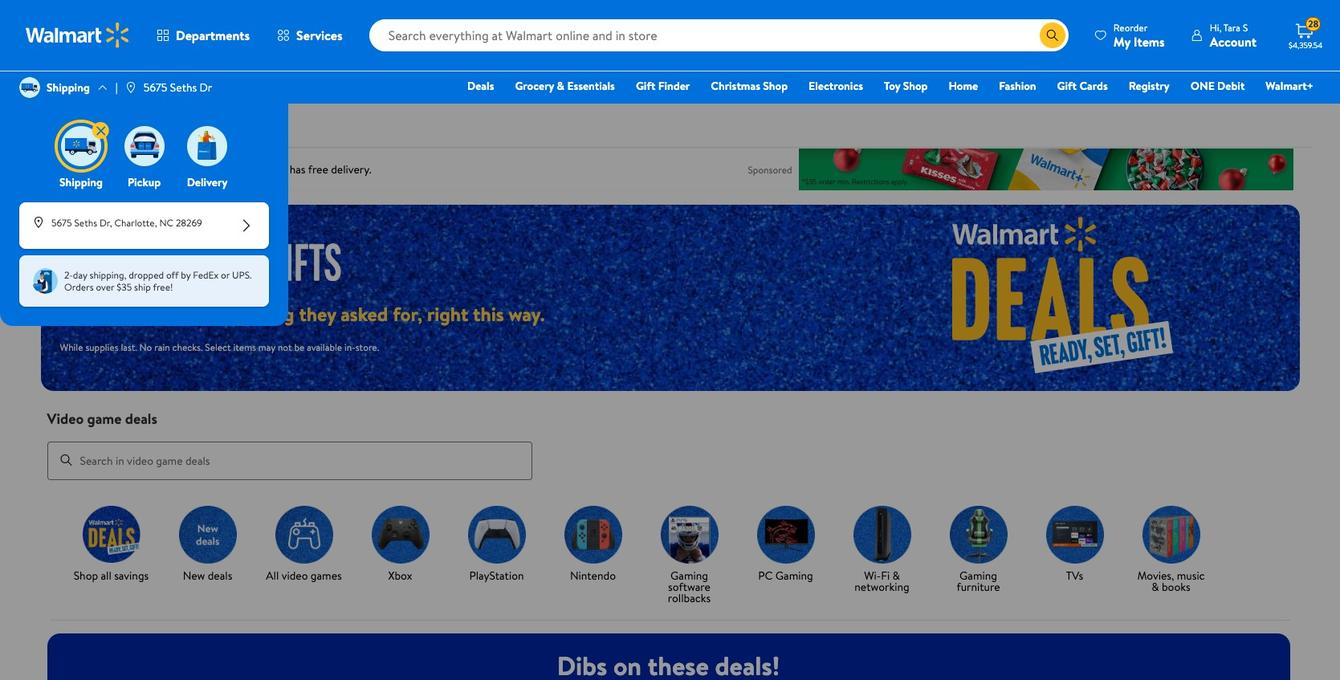 Task type: vqa. For each thing, say whether or not it's contained in the screenshot.
549
no



Task type: locate. For each thing, give the bounding box(es) containing it.
gaming down gaming furniture image
[[960, 567, 997, 583]]

game
[[87, 409, 122, 429]]

gaming for software
[[671, 567, 708, 583]]

wi-
[[864, 567, 881, 583]]

 image left "2-"
[[32, 268, 58, 294]]

video games
[[47, 118, 109, 134]]

networking
[[855, 579, 909, 595]]

toy shop link
[[877, 77, 935, 95]]

pc gaming image
[[757, 505, 815, 563]]

video
[[282, 567, 308, 583]]

playstation image
[[468, 505, 526, 563]]

games left pickup button
[[78, 118, 109, 134]]

nintendo link
[[551, 505, 635, 584]]

2 video from the top
[[47, 409, 84, 429]]

 image up pickup
[[124, 126, 164, 166]]

items
[[233, 340, 256, 354]]

gift for gift finder
[[636, 78, 655, 94]]

& left books
[[1152, 579, 1159, 595]]

0 horizontal spatial &
[[557, 78, 565, 94]]

 image inside 'shipping' button
[[61, 126, 101, 166]]

savings down the "ship"
[[113, 300, 174, 328]]

0 vertical spatial seths
[[170, 79, 197, 96]]

5675 for 5675 seths dr, charlotte, nc 28269
[[51, 216, 72, 229]]

playstation link
[[455, 505, 538, 584]]

gift cards
[[1057, 78, 1108, 94]]

home
[[949, 78, 978, 94]]

& inside the "wi-fi & networking"
[[892, 567, 900, 583]]

pc
[[758, 567, 773, 583]]

 image
[[124, 81, 137, 94], [32, 268, 58, 294]]

2 horizontal spatial shop
[[903, 78, 928, 94]]

5675 inside "button"
[[51, 216, 72, 229]]

registry
[[1129, 78, 1170, 94]]

gift
[[636, 78, 655, 94], [1057, 78, 1077, 94]]

electronics
[[809, 78, 863, 94]]

 image for 5675 seths dr, charlotte, nc 28269
[[32, 216, 45, 229]]

checks.
[[172, 340, 203, 354]]

2-day shipping, dropped off by fedex or ups. orders over $35 ship free!
[[64, 268, 252, 294]]

while
[[60, 340, 83, 354]]

shop left all
[[74, 567, 98, 583]]

day
[[73, 268, 87, 282]]

2 horizontal spatial &
[[1152, 579, 1159, 595]]

one debit link
[[1183, 77, 1252, 95]]

home link
[[941, 77, 985, 95]]

 image inside pickup button
[[124, 126, 164, 166]]

gaming
[[671, 567, 708, 583], [775, 567, 813, 583], [960, 567, 997, 583]]

 image for delivery
[[187, 126, 227, 166]]

music
[[1177, 567, 1205, 583]]

dr,
[[99, 216, 112, 229]]

2 gift from the left
[[1057, 78, 1077, 94]]

Search in video game deals search field
[[47, 441, 532, 480]]

5675 right |
[[143, 79, 167, 96]]

clear search field text image
[[1020, 29, 1033, 41]]

 image up delivery
[[187, 126, 227, 166]]

last.
[[121, 340, 137, 354]]

1 horizontal spatial  image
[[124, 81, 137, 94]]

0 horizontal spatial  image
[[32, 268, 58, 294]]

 image down walmart image
[[19, 77, 40, 98]]

video
[[47, 118, 75, 134], [47, 409, 84, 429]]

games
[[78, 118, 109, 134], [311, 567, 342, 583]]

gaming inside gaming software rollbacks
[[671, 567, 708, 583]]

0 horizontal spatial gaming
[[671, 567, 708, 583]]

5675 left 'dr,'
[[51, 216, 72, 229]]

tara
[[1224, 20, 1241, 34]]

1 horizontal spatial &
[[892, 567, 900, 583]]

1 horizontal spatial games
[[311, 567, 342, 583]]

0 vertical spatial deals
[[125, 409, 157, 429]]

1 video from the top
[[47, 118, 75, 134]]

0 vertical spatial  image
[[124, 81, 137, 94]]

games right video
[[311, 567, 342, 583]]

shipping up video games at the top left of page
[[47, 79, 90, 96]]

items
[[1134, 33, 1165, 50]]

1 vertical spatial seths
[[74, 216, 97, 229]]

1 horizontal spatial gaming
[[775, 567, 813, 583]]

& right grocery
[[557, 78, 565, 94]]

fedex
[[193, 268, 219, 282]]

gaming right pc
[[775, 567, 813, 583]]

gaming furniture
[[957, 567, 1000, 595]]

3 gaming from the left
[[960, 567, 997, 583]]

shop right toy
[[903, 78, 928, 94]]

walmart black friday deals for days image
[[841, 205, 1300, 391], [60, 241, 355, 281]]

be
[[294, 340, 305, 354]]

fi
[[881, 567, 890, 583]]

gift left "finder"
[[636, 78, 655, 94]]

departments
[[176, 26, 250, 44]]

0 vertical spatial savings
[[113, 300, 174, 328]]

store.
[[355, 340, 379, 354]]

s
[[1243, 20, 1248, 34]]

nintendo image
[[564, 505, 622, 563]]

free!
[[153, 280, 173, 294]]

seths for dr
[[170, 79, 197, 96]]

christmas shop link
[[704, 77, 795, 95]]

grocery
[[515, 78, 554, 94]]

gaming up rollbacks
[[671, 567, 708, 583]]

shop all savings link
[[69, 505, 153, 584]]

shop right christmas
[[763, 78, 788, 94]]

deals right the game
[[125, 409, 157, 429]]

asked
[[341, 300, 388, 328]]

1 vertical spatial  image
[[32, 268, 58, 294]]

 image for pickup
[[124, 126, 164, 166]]

movies, music & book deals image
[[1142, 505, 1200, 563]]

2 gaming from the left
[[775, 567, 813, 583]]

shipping up 'dr,'
[[59, 174, 103, 190]]

seths
[[170, 79, 197, 96], [74, 216, 97, 229]]

gaming software rollbacks link
[[648, 505, 731, 607]]

gift finder
[[636, 78, 690, 94]]

 image
[[19, 77, 40, 98], [61, 126, 101, 166], [124, 126, 164, 166], [187, 126, 227, 166], [32, 216, 45, 229]]

tvs image
[[1046, 505, 1104, 563]]

software
[[668, 579, 711, 595]]

1 horizontal spatial seths
[[170, 79, 197, 96]]

may
[[258, 340, 275, 354]]

all
[[266, 567, 279, 583]]

0 vertical spatial video
[[47, 118, 75, 134]]

playstation
[[469, 567, 524, 583]]

pc gaming
[[758, 567, 813, 583]]

in-
[[344, 340, 355, 354]]

grocery & essentials
[[515, 78, 615, 94]]

delivery
[[187, 174, 227, 190]]

orders
[[64, 280, 94, 294]]

ship
[[134, 280, 151, 294]]

while supplies last. no rain checks. select items may not be available in-store.
[[60, 340, 379, 354]]

 image left 'dr,'
[[32, 216, 45, 229]]

seths left dr on the top
[[170, 79, 197, 96]]

0 horizontal spatial deals
[[125, 409, 157, 429]]

& right fi
[[892, 567, 900, 583]]

shipping
[[47, 79, 90, 96], [59, 174, 103, 190]]

xbox
[[388, 567, 412, 583]]

5675 seths dr
[[143, 79, 212, 96]]

registry link
[[1121, 77, 1177, 95]]

deals right new
[[208, 567, 232, 583]]

one
[[1191, 78, 1215, 94]]

& inside movies, music & books
[[1152, 579, 1159, 595]]

 image inside "delivery" button
[[187, 126, 227, 166]]

gift left cards
[[1057, 78, 1077, 94]]

seths inside the 5675 seths dr, charlotte, nc 28269 "button"
[[74, 216, 97, 229]]

for,
[[393, 300, 422, 328]]

0 vertical spatial games
[[78, 118, 109, 134]]

5675 for 5675 seths dr
[[143, 79, 167, 96]]

electronics link
[[801, 77, 870, 95]]

video inside 'search field'
[[47, 409, 84, 429]]

savings
[[113, 300, 174, 328], [114, 567, 149, 583]]

0 horizontal spatial 5675
[[51, 216, 72, 229]]

nintendo
[[570, 567, 616, 583]]

 image for shipping
[[19, 77, 40, 98]]

account
[[1210, 33, 1257, 50]]

1 horizontal spatial deals
[[208, 567, 232, 583]]

 image inside the 5675 seths dr, charlotte, nc 28269 "button"
[[32, 216, 45, 229]]

shop inside 'link'
[[903, 78, 928, 94]]

1 gaming from the left
[[671, 567, 708, 583]]

essentials
[[567, 78, 615, 94]]

 image right |
[[124, 81, 137, 94]]

pickup
[[128, 174, 161, 190]]

christmas shop
[[711, 78, 788, 94]]

2 horizontal spatial gaming
[[960, 567, 997, 583]]

0 vertical spatial 5675
[[143, 79, 167, 96]]

one debit
[[1191, 78, 1245, 94]]

1 horizontal spatial walmart black friday deals for days image
[[841, 205, 1300, 391]]

seths left 'dr,'
[[74, 216, 97, 229]]

gift for gift cards
[[1057, 78, 1077, 94]]

1 horizontal spatial shop
[[763, 78, 788, 94]]

1 vertical spatial shipping
[[59, 174, 103, 190]]

1 vertical spatial 5675
[[51, 216, 72, 229]]

 image for 5675
[[124, 81, 137, 94]]

gift finder link
[[629, 77, 697, 95]]

0 horizontal spatial gift
[[636, 78, 655, 94]]

1 horizontal spatial gift
[[1057, 78, 1077, 94]]

1 vertical spatial video
[[47, 409, 84, 429]]

1 horizontal spatial 5675
[[143, 79, 167, 96]]

off
[[166, 268, 179, 282]]

wi-fi & networking image
[[853, 505, 911, 563]]

everything
[[204, 300, 294, 328]]

wi-fi & networking link
[[840, 505, 924, 595]]

tvs link
[[1033, 505, 1116, 584]]

0 horizontal spatial seths
[[74, 216, 97, 229]]

deals inside 'search field'
[[125, 409, 157, 429]]

 image left pickup button
[[61, 126, 101, 166]]

1 gift from the left
[[636, 78, 655, 94]]

savings right all
[[114, 567, 149, 583]]

gaming inside gaming furniture
[[960, 567, 997, 583]]



Task type: describe. For each thing, give the bounding box(es) containing it.
walmart image
[[26, 22, 130, 48]]

search image
[[60, 454, 73, 467]]

shipping,
[[90, 268, 126, 282]]

deals link
[[460, 77, 501, 95]]

|
[[115, 79, 118, 96]]

they
[[299, 300, 336, 328]]

debit
[[1217, 78, 1245, 94]]

all video games
[[266, 567, 342, 583]]

28
[[1308, 17, 1319, 31]]

shipping inside button
[[59, 174, 103, 190]]

0 horizontal spatial games
[[78, 118, 109, 134]]

over
[[96, 280, 114, 294]]

0 horizontal spatial shop
[[74, 567, 98, 583]]

movies,
[[1137, 567, 1174, 583]]

reorder
[[1114, 20, 1148, 34]]

supplies
[[85, 340, 118, 354]]

ups.
[[232, 268, 252, 282]]

search icon image
[[1046, 29, 1059, 42]]

0 vertical spatial shipping
[[47, 79, 90, 96]]

rain
[[154, 340, 170, 354]]

gaming furniture link
[[937, 505, 1020, 595]]

1 vertical spatial games
[[311, 567, 342, 583]]

dropped
[[129, 268, 164, 282]]

5675 seths dr, charlotte, nc 28269
[[51, 216, 202, 229]]

delivery button
[[184, 122, 230, 190]]

1 vertical spatial savings
[[114, 567, 149, 583]]

wi-fi & networking
[[855, 567, 909, 595]]

dr
[[200, 79, 212, 96]]

Search search field
[[369, 19, 1069, 51]]

xbox link
[[359, 505, 442, 584]]

$4,359.54
[[1289, 39, 1323, 51]]

shipping button
[[58, 122, 109, 190]]

on
[[178, 300, 199, 328]]

hi, tara s account
[[1210, 20, 1257, 50]]

$35
[[117, 280, 132, 294]]

new deals image
[[179, 505, 236, 563]]

this
[[473, 300, 504, 328]]

xbox image
[[371, 505, 429, 563]]

christmas
[[711, 78, 760, 94]]

toy
[[884, 78, 900, 94]]

fashion
[[999, 78, 1036, 94]]

all video games image
[[275, 505, 333, 563]]

my
[[1114, 33, 1131, 50]]

& for wi-fi & networking
[[892, 567, 900, 583]]

1 vertical spatial deals
[[208, 567, 232, 583]]

furniture
[[957, 579, 1000, 595]]

shop all savings image
[[82, 505, 140, 563]]

way.
[[509, 300, 545, 328]]

seths for dr,
[[74, 216, 97, 229]]

deals
[[467, 78, 494, 94]]

pickup button
[[121, 122, 167, 190]]

gaming for furniture
[[960, 567, 997, 583]]

toy shop
[[884, 78, 928, 94]]

shop all savings
[[74, 567, 149, 583]]

shop for christmas shop
[[763, 78, 788, 94]]

by
[[181, 268, 191, 282]]

video game deals
[[47, 409, 157, 429]]

all
[[101, 567, 111, 583]]

pc gaming link
[[744, 505, 827, 584]]

Walmart Site-Wide search field
[[369, 19, 1069, 51]]

gift cards link
[[1050, 77, 1115, 95]]

all video games link
[[262, 505, 346, 584]]

new deals
[[183, 567, 232, 583]]

Video game deals search field
[[28, 409, 1312, 480]]

28269
[[176, 216, 202, 229]]

charlotte,
[[114, 216, 157, 229]]

0 horizontal spatial walmart black friday deals for days image
[[60, 241, 355, 281]]

fashion link
[[992, 77, 1043, 95]]

& for movies, music & books
[[1152, 579, 1159, 595]]

or
[[221, 268, 230, 282]]

new deals link
[[166, 505, 249, 584]]

available
[[307, 340, 342, 354]]

movies, music & books link
[[1129, 505, 1213, 595]]

2-
[[64, 268, 73, 282]]

gaming furniture image
[[949, 505, 1007, 563]]

gaming software rollbacks image
[[660, 505, 718, 563]]

nc
[[159, 216, 173, 229]]

books
[[1162, 579, 1191, 595]]

walmart+
[[1266, 78, 1314, 94]]

grocery & essentials link
[[508, 77, 622, 95]]

major
[[60, 300, 108, 328]]

shop for toy shop
[[903, 78, 928, 94]]

departments button
[[143, 16, 263, 55]]

new
[[183, 567, 205, 583]]

reorder my items
[[1114, 20, 1165, 50]]

 image for 2-
[[32, 268, 58, 294]]

video for video games
[[47, 118, 75, 134]]

finder
[[658, 78, 690, 94]]

select
[[205, 340, 231, 354]]

cards
[[1079, 78, 1108, 94]]

services button
[[263, 16, 356, 55]]

video for video game deals
[[47, 409, 84, 429]]

services
[[296, 26, 343, 44]]



